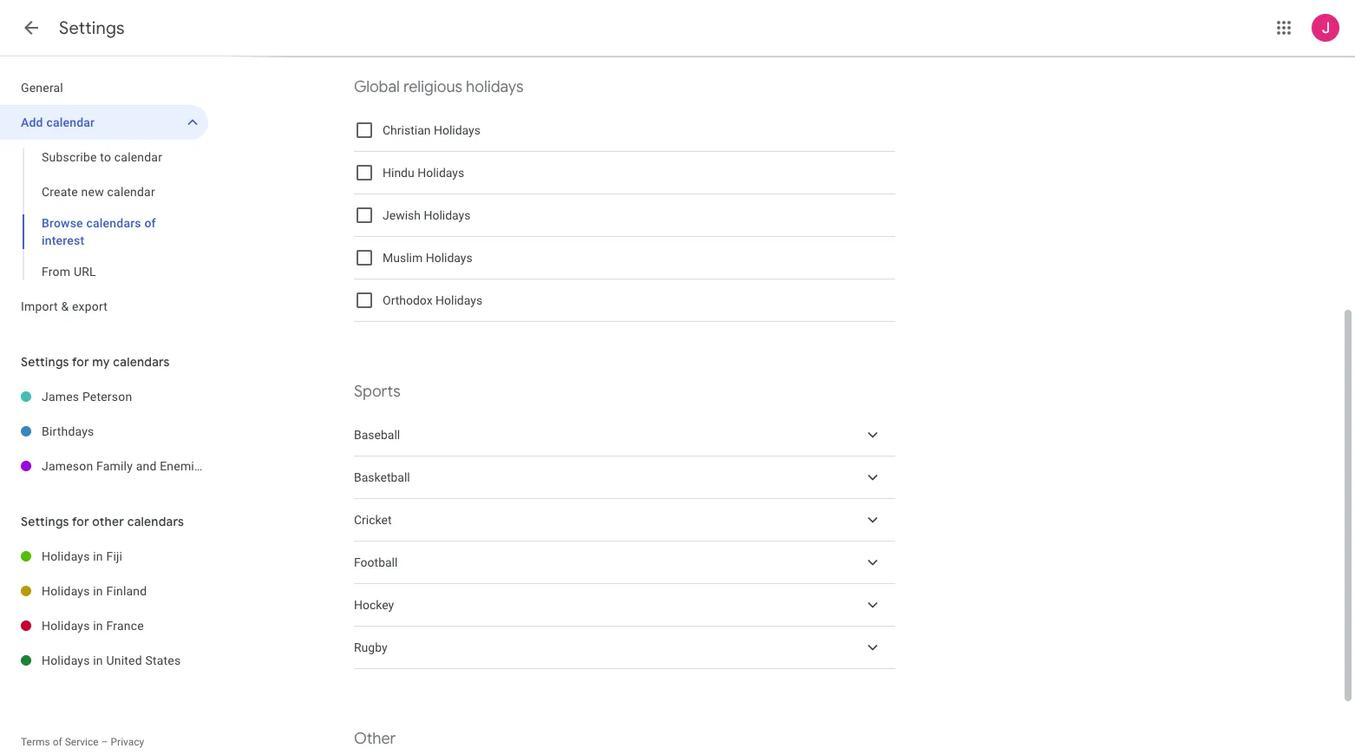 Task type: describe. For each thing, give the bounding box(es) containing it.
holidays in fiji
[[42, 549, 123, 563]]

jameson family and enemies bbq and brawl link
[[42, 449, 293, 484]]

subscribe
[[42, 150, 97, 164]]

global
[[354, 77, 400, 96]]

hockey tree item
[[354, 584, 896, 627]]

hindu
[[383, 166, 415, 180]]

terms of service link
[[21, 736, 99, 748]]

create
[[42, 185, 78, 199]]

settings for my calendars tree
[[0, 379, 293, 484]]

football
[[354, 556, 398, 569]]

terms of service – privacy
[[21, 736, 144, 748]]

for for other
[[72, 514, 89, 530]]

tree containing general
[[0, 70, 208, 324]]

james peterson tree item
[[0, 379, 208, 414]]

–
[[101, 736, 108, 748]]

religious
[[404, 77, 463, 96]]

bbq
[[211, 459, 235, 473]]

global religious holidays
[[354, 77, 524, 96]]

2 and from the left
[[238, 459, 259, 473]]

jameson
[[42, 459, 93, 473]]

fiji
[[106, 549, 123, 563]]

my
[[92, 354, 110, 370]]

football tree item
[[354, 542, 896, 584]]

url
[[74, 265, 96, 279]]

holidays down holidays in finland
[[42, 619, 90, 633]]

baseball tree item
[[354, 414, 896, 457]]

rugby tree item
[[354, 627, 896, 669]]

holidays in fiji link
[[42, 539, 208, 574]]

france
[[106, 619, 144, 633]]

jameson family and enemies bbq and brawl tree item
[[0, 449, 293, 484]]

settings for settings for other calendars
[[21, 514, 69, 530]]

of inside browse calendars of interest
[[144, 216, 156, 230]]

peterson
[[82, 390, 132, 404]]

in for united
[[93, 654, 103, 668]]

&
[[61, 299, 69, 313]]

sports
[[354, 382, 401, 401]]

calendars inside browse calendars of interest
[[86, 216, 141, 230]]

holidays right jewish
[[424, 208, 471, 222]]

in for finland
[[93, 584, 103, 598]]

holidays in france tree item
[[0, 609, 208, 643]]

settings for my calendars
[[21, 354, 170, 370]]

in for france
[[93, 619, 103, 633]]

from url
[[42, 265, 96, 279]]

import
[[21, 299, 58, 313]]

hockey
[[354, 598, 394, 612]]

holidays inside tree item
[[42, 549, 90, 563]]

settings for other calendars
[[21, 514, 184, 530]]

holidays in france
[[42, 619, 144, 633]]

browse
[[42, 216, 83, 230]]

settings for other calendars tree
[[0, 539, 208, 678]]

family
[[96, 459, 133, 473]]

jewish holidays
[[383, 208, 471, 222]]

holidays right orthodox at the left
[[436, 293, 483, 307]]

privacy link
[[111, 736, 144, 748]]

holidays in united states
[[42, 654, 181, 668]]

service
[[65, 736, 99, 748]]

import & export
[[21, 299, 108, 313]]

cricket tree item
[[354, 499, 896, 542]]

holidays
[[466, 77, 524, 96]]

1 vertical spatial of
[[53, 736, 62, 748]]

calendars for my
[[113, 354, 170, 370]]

1 and from the left
[[136, 459, 157, 473]]

holidays in finland link
[[42, 574, 208, 609]]

holidays in fiji tree item
[[0, 539, 208, 574]]

in for fiji
[[93, 549, 103, 563]]

export
[[72, 299, 108, 313]]

subscribe to calendar
[[42, 150, 162, 164]]

christian holidays
[[383, 123, 481, 137]]



Task type: vqa. For each thing, say whether or not it's contained in the screenshot.
in
yes



Task type: locate. For each thing, give the bounding box(es) containing it.
states
[[145, 654, 181, 668]]

add calendar
[[21, 115, 95, 129]]

2 for from the top
[[72, 514, 89, 530]]

settings up james
[[21, 354, 69, 370]]

rugby
[[354, 641, 388, 655]]

holidays
[[434, 123, 481, 137], [418, 166, 465, 180], [424, 208, 471, 222], [426, 251, 473, 265], [436, 293, 483, 307], [42, 549, 90, 563], [42, 584, 90, 598], [42, 619, 90, 633], [42, 654, 90, 668]]

new
[[81, 185, 104, 199]]

go back image
[[21, 17, 42, 38]]

baseball
[[354, 428, 400, 442]]

browse calendars of interest
[[42, 216, 156, 247]]

for left my
[[72, 354, 89, 370]]

basketball tree item
[[354, 457, 896, 499]]

hindu holidays
[[383, 166, 465, 180]]

jewish
[[383, 208, 421, 222]]

group
[[0, 140, 208, 289]]

united
[[106, 654, 142, 668]]

of
[[144, 216, 156, 230], [53, 736, 62, 748]]

of down create new calendar
[[144, 216, 156, 230]]

james peterson
[[42, 390, 132, 404]]

add
[[21, 115, 43, 129]]

of right terms
[[53, 736, 62, 748]]

holidays right 'hindu'
[[418, 166, 465, 180]]

calendar for create new calendar
[[107, 185, 155, 199]]

other
[[92, 514, 124, 530]]

in left france
[[93, 619, 103, 633]]

1 vertical spatial calendars
[[113, 354, 170, 370]]

0 horizontal spatial of
[[53, 736, 62, 748]]

calendar inside tree item
[[46, 115, 95, 129]]

privacy
[[111, 736, 144, 748]]

in inside tree item
[[93, 549, 103, 563]]

holidays in finland
[[42, 584, 147, 598]]

and right family
[[136, 459, 157, 473]]

1 vertical spatial calendar
[[114, 150, 162, 164]]

settings heading
[[59, 17, 125, 39]]

calendar right the to
[[114, 150, 162, 164]]

calendars right my
[[113, 354, 170, 370]]

1 vertical spatial settings
[[21, 354, 69, 370]]

enemies
[[160, 459, 207, 473]]

0 vertical spatial for
[[72, 354, 89, 370]]

settings up holidays in fiji
[[21, 514, 69, 530]]

calendars for other
[[127, 514, 184, 530]]

for for my
[[72, 354, 89, 370]]

0 vertical spatial settings
[[59, 17, 125, 39]]

holidays in finland tree item
[[0, 574, 208, 609]]

calendar for subscribe to calendar
[[114, 150, 162, 164]]

tree
[[0, 70, 208, 324]]

calendars
[[86, 216, 141, 230], [113, 354, 170, 370], [127, 514, 184, 530]]

create new calendar
[[42, 185, 155, 199]]

calendar up subscribe
[[46, 115, 95, 129]]

2 vertical spatial settings
[[21, 514, 69, 530]]

0 vertical spatial calendar
[[46, 115, 95, 129]]

holidays in france link
[[42, 609, 208, 643]]

jameson family and enemies bbq and brawl
[[42, 459, 293, 473]]

birthdays link
[[42, 414, 208, 449]]

james
[[42, 390, 79, 404]]

calendar right the new
[[107, 185, 155, 199]]

birthdays
[[42, 424, 94, 438]]

3 in from the top
[[93, 619, 103, 633]]

and
[[136, 459, 157, 473], [238, 459, 259, 473]]

add calendar tree item
[[0, 105, 208, 140]]

settings for settings
[[59, 17, 125, 39]]

settings for settings for my calendars
[[21, 354, 69, 370]]

1 for from the top
[[72, 354, 89, 370]]

orthodox
[[383, 293, 433, 307]]

general
[[21, 81, 63, 95]]

holidays up holidays in finland
[[42, 549, 90, 563]]

group containing subscribe to calendar
[[0, 140, 208, 289]]

calendars up the holidays in fiji link
[[127, 514, 184, 530]]

0 vertical spatial of
[[144, 216, 156, 230]]

to
[[100, 150, 111, 164]]

birthdays tree item
[[0, 414, 208, 449]]

settings right go back image
[[59, 17, 125, 39]]

holidays in united states link
[[42, 643, 208, 678]]

0 horizontal spatial and
[[136, 459, 157, 473]]

1 horizontal spatial and
[[238, 459, 259, 473]]

terms
[[21, 736, 50, 748]]

other
[[354, 729, 396, 748]]

holidays down holidays in fiji
[[42, 584, 90, 598]]

from
[[42, 265, 71, 279]]

orthodox holidays
[[383, 293, 483, 307]]

in
[[93, 549, 103, 563], [93, 584, 103, 598], [93, 619, 103, 633], [93, 654, 103, 668]]

2 in from the top
[[93, 584, 103, 598]]

interest
[[42, 234, 84, 247]]

2 vertical spatial calendar
[[107, 185, 155, 199]]

brawl
[[262, 459, 293, 473]]

holidays down global religious holidays
[[434, 123, 481, 137]]

calendars down create new calendar
[[86, 216, 141, 230]]

in left the united
[[93, 654, 103, 668]]

muslim
[[383, 251, 423, 265]]

1 vertical spatial for
[[72, 514, 89, 530]]

christian
[[383, 123, 431, 137]]

calendar
[[46, 115, 95, 129], [114, 150, 162, 164], [107, 185, 155, 199]]

holidays up orthodox holidays
[[426, 251, 473, 265]]

and right bbq in the left bottom of the page
[[238, 459, 259, 473]]

holidays down the holidays in france
[[42, 654, 90, 668]]

1 in from the top
[[93, 549, 103, 563]]

finland
[[106, 584, 147, 598]]

for left other
[[72, 514, 89, 530]]

holidays in united states tree item
[[0, 643, 208, 678]]

settings
[[59, 17, 125, 39], [21, 354, 69, 370], [21, 514, 69, 530]]

0 vertical spatial calendars
[[86, 216, 141, 230]]

2 vertical spatial calendars
[[127, 514, 184, 530]]

in left fiji
[[93, 549, 103, 563]]

for
[[72, 354, 89, 370], [72, 514, 89, 530]]

1 horizontal spatial of
[[144, 216, 156, 230]]

4 in from the top
[[93, 654, 103, 668]]

cricket
[[354, 513, 392, 527]]

in left the finland
[[93, 584, 103, 598]]

muslim holidays
[[383, 251, 473, 265]]

basketball
[[354, 471, 410, 484]]



